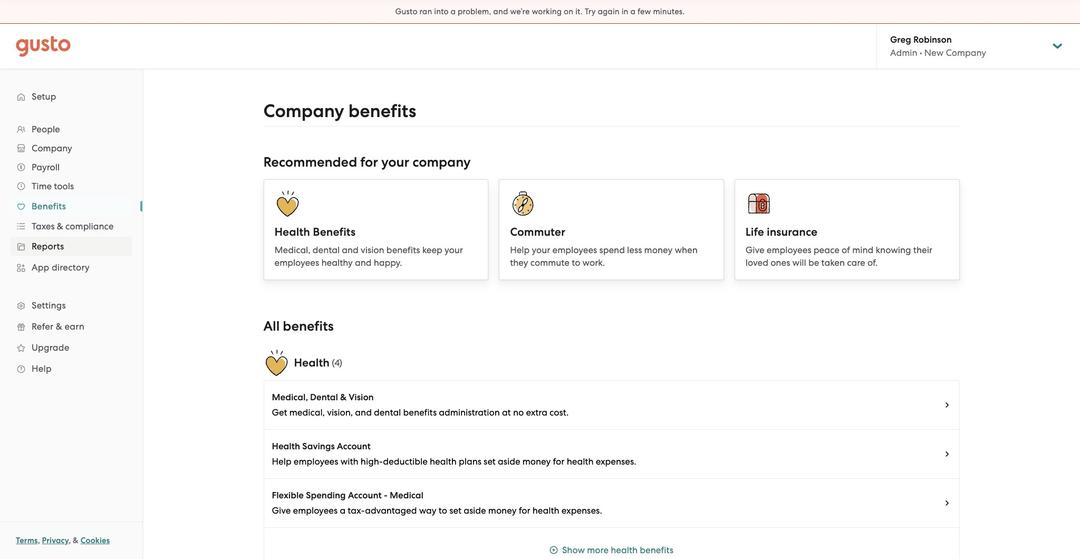 Task type: vqa. For each thing, say whether or not it's contained in the screenshot.
LIFE INSURANCE
yes



Task type: describe. For each thing, give the bounding box(es) containing it.
account for savings
[[337, 441, 371, 452]]

be
[[809, 258, 820, 268]]

time tools button
[[11, 177, 132, 196]]

medical, for dental
[[275, 245, 311, 255]]

spend
[[600, 245, 625, 255]]

employees inside health savings account help employees with high-deductible health plans set aside money for health expenses.
[[294, 456, 339, 467]]

medical, for dental
[[272, 392, 308, 403]]

mind
[[853, 245, 874, 255]]

settings link
[[11, 296, 132, 315]]

employees inside give employees peace of mind knowing their loved ones will be taken care of.
[[767, 245, 812, 255]]

terms , privacy , & cookies
[[16, 536, 110, 546]]

give inside give employees peace of mind knowing their loved ones will be taken care of.
[[746, 245, 765, 255]]

health benefits
[[275, 225, 356, 239]]

taxes & compliance
[[32, 221, 114, 232]]

benefits inside "gusto navigation" 'element'
[[32, 201, 66, 212]]

company inside "greg robinson admin • new company"
[[946, 47, 987, 58]]

medical
[[390, 490, 424, 501]]

benefits inside the medical, dental & vision get medical, vision, and dental benefits administration at no extra cost.
[[403, 407, 437, 418]]

on
[[564, 7, 574, 16]]

of.
[[868, 258, 878, 268]]

insurance
[[767, 225, 818, 239]]

show more health benefits button
[[264, 528, 960, 559]]

flexible spending account - medical give employees a tax-advantaged way to set aside money for health expenses.
[[272, 490, 602, 516]]

compliance
[[65, 221, 114, 232]]

healthy
[[322, 258, 353, 268]]

few
[[638, 7, 651, 16]]

give employees peace of mind knowing their loved ones will be taken care of.
[[746, 245, 933, 268]]

2 horizontal spatial a
[[631, 7, 636, 16]]

list containing people
[[0, 120, 142, 379]]

health for health benefits
[[275, 225, 310, 239]]

0 horizontal spatial for
[[361, 154, 378, 170]]

money inside the help your employees spend less money when they commute to work.
[[645, 245, 673, 255]]

list containing medical, dental & vision
[[264, 380, 960, 559]]

health ( 4 )
[[294, 356, 342, 370]]

to inside the help your employees spend less money when they commute to work.
[[572, 258, 581, 268]]

refer & earn link
[[11, 317, 132, 336]]

again
[[598, 7, 620, 16]]

expenses. inside health savings account help employees with high-deductible health plans set aside money for health expenses.
[[596, 456, 637, 467]]

money inside flexible spending account - medical give employees a tax-advantaged way to set aside money for health expenses.
[[489, 506, 517, 516]]

will
[[793, 258, 807, 268]]

dental inside medical, dental and vision benefits keep your employees healthy and happy.
[[313, 245, 340, 255]]

2 , from the left
[[69, 536, 71, 546]]

employees inside the help your employees spend less money when they commute to work.
[[553, 245, 597, 255]]

give inside flexible spending account - medical give employees a tax-advantaged way to set aside money for health expenses.
[[272, 506, 291, 516]]

ran
[[420, 7, 432, 16]]

time tools
[[32, 181, 74, 192]]

)
[[340, 358, 342, 368]]

privacy
[[42, 536, 69, 546]]

opens in current tab image
[[943, 499, 952, 508]]

loved
[[746, 258, 769, 268]]

vision
[[349, 392, 374, 403]]

gusto
[[396, 7, 418, 16]]

less
[[627, 245, 642, 255]]

their
[[914, 245, 933, 255]]

help your employees spend less money when they commute to work.
[[510, 245, 698, 268]]

setup
[[32, 91, 56, 102]]

app directory link
[[11, 258, 132, 277]]

recommended for your company
[[264, 154, 471, 170]]

your inside medical, dental and vision benefits keep your employees healthy and happy.
[[445, 245, 463, 255]]

app directory
[[32, 262, 90, 273]]

1 , from the left
[[38, 536, 40, 546]]

setup link
[[11, 87, 132, 106]]

cost.
[[550, 407, 569, 418]]

problem,
[[458, 7, 492, 16]]

greg robinson admin • new company
[[891, 34, 987, 58]]

robinson
[[914, 34, 952, 45]]

benefits link
[[11, 197, 132, 216]]

1 horizontal spatial benefits
[[313, 225, 356, 239]]

tools
[[54, 181, 74, 192]]

taken
[[822, 258, 845, 268]]

privacy link
[[42, 536, 69, 546]]

help for help
[[32, 364, 52, 374]]

all benefits
[[264, 318, 334, 335]]

plans
[[459, 456, 482, 467]]

set inside flexible spending account - medical give employees a tax-advantaged way to set aside money for health expenses.
[[450, 506, 462, 516]]

directory
[[52, 262, 90, 273]]

and inside the medical, dental & vision get medical, vision, and dental benefits administration at no extra cost.
[[355, 407, 372, 418]]

reports
[[32, 241, 64, 252]]

health for health savings account help employees with high-deductible health plans set aside money for health expenses.
[[272, 441, 300, 452]]

minutes.
[[653, 7, 685, 16]]

health savings account help employees with high-deductible health plans set aside money for health expenses.
[[272, 441, 637, 467]]

way
[[419, 506, 437, 516]]

medical,
[[290, 407, 325, 418]]

peace
[[814, 245, 840, 255]]

company benefits
[[264, 100, 416, 122]]

gusto ran into a problem, and we're working on it. try again in a few minutes.
[[396, 7, 685, 16]]

vision,
[[327, 407, 353, 418]]

reports link
[[11, 237, 132, 256]]

more
[[587, 545, 609, 556]]

upgrade link
[[11, 338, 132, 357]]

payroll button
[[11, 158, 132, 177]]

life insurance
[[746, 225, 818, 239]]

at
[[502, 407, 511, 418]]



Task type: locate. For each thing, give the bounding box(es) containing it.
company inside the company dropdown button
[[32, 143, 72, 154]]

help link
[[11, 359, 132, 378]]

1 horizontal spatial company
[[264, 100, 344, 122]]

company for company
[[32, 143, 72, 154]]

spending
[[306, 490, 346, 501]]

cookies button
[[81, 535, 110, 547]]

deductible
[[383, 456, 428, 467]]

medical, inside the medical, dental & vision get medical, vision, and dental benefits administration at no extra cost.
[[272, 392, 308, 403]]

aside inside health savings account help employees with high-deductible health plans set aside money for health expenses.
[[498, 456, 521, 467]]

refer
[[32, 321, 53, 332]]

employees inside medical, dental and vision benefits keep your employees healthy and happy.
[[275, 258, 319, 268]]

0 horizontal spatial aside
[[464, 506, 486, 516]]

tax-
[[348, 506, 365, 516]]

0 horizontal spatial money
[[489, 506, 517, 516]]

4
[[335, 358, 340, 368]]

& left earn
[[56, 321, 62, 332]]

1 horizontal spatial help
[[272, 456, 292, 467]]

help for help your employees spend less money when they commute to work.
[[510, 245, 530, 255]]

help up they
[[510, 245, 530, 255]]

savings
[[302, 441, 335, 452]]

1 vertical spatial benefits
[[313, 225, 356, 239]]

show
[[563, 545, 585, 556]]

2 horizontal spatial for
[[553, 456, 565, 467]]

account up tax-
[[348, 490, 382, 501]]

when
[[675, 245, 698, 255]]

set right "way" on the left bottom
[[450, 506, 462, 516]]

no
[[513, 407, 524, 418]]

0 horizontal spatial your
[[381, 154, 410, 170]]

0 vertical spatial account
[[337, 441, 371, 452]]

1 vertical spatial health
[[294, 356, 330, 370]]

1 horizontal spatial money
[[523, 456, 551, 467]]

1 horizontal spatial set
[[484, 456, 496, 467]]

dental up healthy
[[313, 245, 340, 255]]

company
[[413, 154, 471, 170]]

0 vertical spatial list
[[0, 120, 142, 379]]

1 vertical spatial set
[[450, 506, 462, 516]]

0 vertical spatial to
[[572, 258, 581, 268]]

account
[[337, 441, 371, 452], [348, 490, 382, 501]]

2 vertical spatial help
[[272, 456, 292, 467]]

1 horizontal spatial aside
[[498, 456, 521, 467]]

account up with
[[337, 441, 371, 452]]

to
[[572, 258, 581, 268], [439, 506, 447, 516]]

help up flexible
[[272, 456, 292, 467]]

& inside the medical, dental & vision get medical, vision, and dental benefits administration at no extra cost.
[[340, 392, 347, 403]]

help inside the help your employees spend less money when they commute to work.
[[510, 245, 530, 255]]

0 vertical spatial health
[[275, 225, 310, 239]]

app
[[32, 262, 49, 273]]

1 opens in current tab image from the top
[[943, 401, 952, 409]]

benefits inside medical, dental and vision benefits keep your employees healthy and happy.
[[387, 245, 420, 255]]

for
[[361, 154, 378, 170], [553, 456, 565, 467], [519, 506, 531, 516]]

benefits
[[349, 100, 416, 122], [387, 245, 420, 255], [283, 318, 334, 335], [403, 407, 437, 418], [640, 545, 674, 556]]

2 horizontal spatial money
[[645, 245, 673, 255]]

company for company benefits
[[264, 100, 344, 122]]

aside right plans
[[498, 456, 521, 467]]

2 opens in current tab image from the top
[[943, 450, 952, 459]]

people button
[[11, 120, 132, 139]]

1 vertical spatial for
[[553, 456, 565, 467]]

we're
[[510, 7, 530, 16]]

1 horizontal spatial ,
[[69, 536, 71, 546]]

employees down health benefits on the top left of page
[[275, 258, 319, 268]]

0 vertical spatial aside
[[498, 456, 521, 467]]

get
[[272, 407, 287, 418]]

0 horizontal spatial dental
[[313, 245, 340, 255]]

it.
[[576, 7, 583, 16]]

company right new
[[946, 47, 987, 58]]

expenses. inside flexible spending account - medical give employees a tax-advantaged way to set aside money for health expenses.
[[562, 506, 602, 516]]

1 vertical spatial opens in current tab image
[[943, 450, 952, 459]]

0 horizontal spatial ,
[[38, 536, 40, 546]]

0 vertical spatial dental
[[313, 245, 340, 255]]

0 horizontal spatial company
[[32, 143, 72, 154]]

aside right "way" on the left bottom
[[464, 506, 486, 516]]

2 horizontal spatial help
[[510, 245, 530, 255]]

to inside flexible spending account - medical give employees a tax-advantaged way to set aside money for health expenses.
[[439, 506, 447, 516]]

1 horizontal spatial a
[[451, 7, 456, 16]]

& inside dropdown button
[[57, 221, 63, 232]]

high-
[[361, 456, 383, 467]]

to left work.
[[572, 258, 581, 268]]

account inside flexible spending account - medical give employees a tax-advantaged way to set aside money for health expenses.
[[348, 490, 382, 501]]

in
[[622, 7, 629, 16]]

greg
[[891, 34, 912, 45]]

settings
[[32, 300, 66, 311]]

medical,
[[275, 245, 311, 255], [272, 392, 308, 403]]

your
[[381, 154, 410, 170], [445, 245, 463, 255], [532, 245, 551, 255]]

0 horizontal spatial give
[[272, 506, 291, 516]]

benefits down time tools
[[32, 201, 66, 212]]

0 vertical spatial expenses.
[[596, 456, 637, 467]]

0 vertical spatial give
[[746, 245, 765, 255]]

health for health ( 4 )
[[294, 356, 330, 370]]

with
[[341, 456, 359, 467]]

dental right vision,
[[374, 407, 401, 418]]

1 vertical spatial account
[[348, 490, 382, 501]]

employees
[[553, 245, 597, 255], [767, 245, 812, 255], [275, 258, 319, 268], [294, 456, 339, 467], [293, 506, 338, 516]]

set inside health savings account help employees with high-deductible health plans set aside money for health expenses.
[[484, 456, 496, 467]]

a inside flexible spending account - medical give employees a tax-advantaged way to set aside money for health expenses.
[[340, 506, 346, 516]]

a right into
[[451, 7, 456, 16]]

help down upgrade
[[32, 364, 52, 374]]

employees down spending on the bottom
[[293, 506, 338, 516]]

0 horizontal spatial list
[[0, 120, 142, 379]]

0 vertical spatial help
[[510, 245, 530, 255]]

employees down savings
[[294, 456, 339, 467]]

2 vertical spatial for
[[519, 506, 531, 516]]

benefits inside button
[[640, 545, 674, 556]]

1 vertical spatial dental
[[374, 407, 401, 418]]

taxes
[[32, 221, 55, 232]]

1 horizontal spatial your
[[445, 245, 463, 255]]

company down people at the top left of the page
[[32, 143, 72, 154]]

1 vertical spatial expenses.
[[562, 506, 602, 516]]

opens in current tab image for medical, dental & vision
[[943, 401, 952, 409]]

0 horizontal spatial benefits
[[32, 201, 66, 212]]

1 horizontal spatial list
[[264, 380, 960, 559]]

,
[[38, 536, 40, 546], [69, 536, 71, 546]]

try
[[585, 7, 596, 16]]

earn
[[65, 321, 84, 332]]

working
[[532, 7, 562, 16]]

1 horizontal spatial give
[[746, 245, 765, 255]]

give down flexible
[[272, 506, 291, 516]]

health
[[430, 456, 457, 467], [567, 456, 594, 467], [533, 506, 560, 516], [611, 545, 638, 556]]

happy.
[[374, 258, 402, 268]]

employees up work.
[[553, 245, 597, 255]]

0 horizontal spatial set
[[450, 506, 462, 516]]

and
[[494, 7, 508, 16], [342, 245, 359, 255], [355, 258, 372, 268], [355, 407, 372, 418]]

they
[[510, 258, 528, 268]]

2 vertical spatial money
[[489, 506, 517, 516]]

health inside flexible spending account - medical give employees a tax-advantaged way to set aside money for health expenses.
[[533, 506, 560, 516]]

upgrade
[[32, 342, 69, 353]]

2 horizontal spatial your
[[532, 245, 551, 255]]

people
[[32, 124, 60, 135]]

-
[[384, 490, 388, 501]]

employees up ones at the right
[[767, 245, 812, 255]]

1 horizontal spatial to
[[572, 258, 581, 268]]

0 horizontal spatial to
[[439, 506, 447, 516]]

0 vertical spatial benefits
[[32, 201, 66, 212]]

time
[[32, 181, 52, 192]]

1 vertical spatial help
[[32, 364, 52, 374]]

medical, up get
[[272, 392, 308, 403]]

1 vertical spatial aside
[[464, 506, 486, 516]]

1 vertical spatial medical,
[[272, 392, 308, 403]]

0 vertical spatial set
[[484, 456, 496, 467]]

give up loved
[[746, 245, 765, 255]]

list
[[0, 120, 142, 379], [264, 380, 960, 559]]

a right in
[[631, 7, 636, 16]]

0 horizontal spatial a
[[340, 506, 346, 516]]

your right keep
[[445, 245, 463, 255]]

work.
[[583, 258, 605, 268]]

2 vertical spatial health
[[272, 441, 300, 452]]

, left cookies button
[[69, 536, 71, 546]]

to right "way" on the left bottom
[[439, 506, 447, 516]]

& right taxes
[[57, 221, 63, 232]]

for inside flexible spending account - medical give employees a tax-advantaged way to set aside money for health expenses.
[[519, 506, 531, 516]]

2 vertical spatial company
[[32, 143, 72, 154]]

1 vertical spatial money
[[523, 456, 551, 467]]

of
[[842, 245, 851, 255]]

your up commute
[[532, 245, 551, 255]]

recommended
[[264, 154, 357, 170]]

set
[[484, 456, 496, 467], [450, 506, 462, 516]]

refer & earn
[[32, 321, 84, 332]]

expenses.
[[596, 456, 637, 467], [562, 506, 602, 516]]

medical, dental & vision get medical, vision, and dental benefits administration at no extra cost.
[[272, 392, 569, 418]]

flexible
[[272, 490, 304, 501]]

2 horizontal spatial company
[[946, 47, 987, 58]]

account inside health savings account help employees with high-deductible health plans set aside money for health expenses.
[[337, 441, 371, 452]]

keep
[[422, 245, 443, 255]]

opens in current tab image
[[943, 401, 952, 409], [943, 450, 952, 459]]

help
[[510, 245, 530, 255], [32, 364, 52, 374], [272, 456, 292, 467]]

extra
[[526, 407, 548, 418]]

dental inside the medical, dental & vision get medical, vision, and dental benefits administration at no extra cost.
[[374, 407, 401, 418]]

& left cookies button
[[73, 536, 79, 546]]

employees inside flexible spending account - medical give employees a tax-advantaged way to set aside money for health expenses.
[[293, 506, 338, 516]]

0 vertical spatial medical,
[[275, 245, 311, 255]]

a left tax-
[[340, 506, 346, 516]]

commute
[[531, 258, 570, 268]]

help inside health savings account help employees with high-deductible health plans set aside money for health expenses.
[[272, 456, 292, 467]]

0 vertical spatial company
[[946, 47, 987, 58]]

1 vertical spatial give
[[272, 506, 291, 516]]

all
[[264, 318, 280, 335]]

opens in current tab image for health savings account
[[943, 450, 952, 459]]

home image
[[16, 36, 71, 57]]

0 horizontal spatial help
[[32, 364, 52, 374]]

advantaged
[[365, 506, 417, 516]]

0 vertical spatial for
[[361, 154, 378, 170]]

ones
[[771, 258, 791, 268]]

gusto navigation element
[[0, 69, 142, 396]]

benefits up healthy
[[313, 225, 356, 239]]

life
[[746, 225, 765, 239]]

money inside health savings account help employees with high-deductible health plans set aside money for health expenses.
[[523, 456, 551, 467]]

help inside "gusto navigation" 'element'
[[32, 364, 52, 374]]

administration
[[439, 407, 500, 418]]

your left company
[[381, 154, 410, 170]]

1 vertical spatial list
[[264, 380, 960, 559]]

aside inside flexible spending account - medical give employees a tax-advantaged way to set aside money for health expenses.
[[464, 506, 486, 516]]

medical, inside medical, dental and vision benefits keep your employees healthy and happy.
[[275, 245, 311, 255]]

1 horizontal spatial for
[[519, 506, 531, 516]]

1 horizontal spatial dental
[[374, 407, 401, 418]]

health inside button
[[611, 545, 638, 556]]

benefits
[[32, 201, 66, 212], [313, 225, 356, 239]]

1 vertical spatial to
[[439, 506, 447, 516]]

medical, down health benefits on the top left of page
[[275, 245, 311, 255]]

aside
[[498, 456, 521, 467], [464, 506, 486, 516]]

for inside health savings account help employees with high-deductible health plans set aside money for health expenses.
[[553, 456, 565, 467]]

your inside the help your employees spend less money when they commute to work.
[[532, 245, 551, 255]]

1 vertical spatial company
[[264, 100, 344, 122]]

0 vertical spatial money
[[645, 245, 673, 255]]

into
[[434, 7, 449, 16]]

health inside health savings account help employees with high-deductible health plans set aside money for health expenses.
[[272, 441, 300, 452]]

medical, dental and vision benefits keep your employees healthy and happy.
[[275, 245, 463, 268]]

company button
[[11, 139, 132, 158]]

admin
[[891, 47, 918, 58]]

& up vision,
[[340, 392, 347, 403]]

commuter
[[510, 225, 566, 239]]

0 vertical spatial opens in current tab image
[[943, 401, 952, 409]]

show more health benefits
[[563, 545, 674, 556]]

account for spending
[[348, 490, 382, 501]]

company up recommended
[[264, 100, 344, 122]]

set right plans
[[484, 456, 496, 467]]

, left 'privacy' link
[[38, 536, 40, 546]]

(
[[332, 358, 335, 368]]



